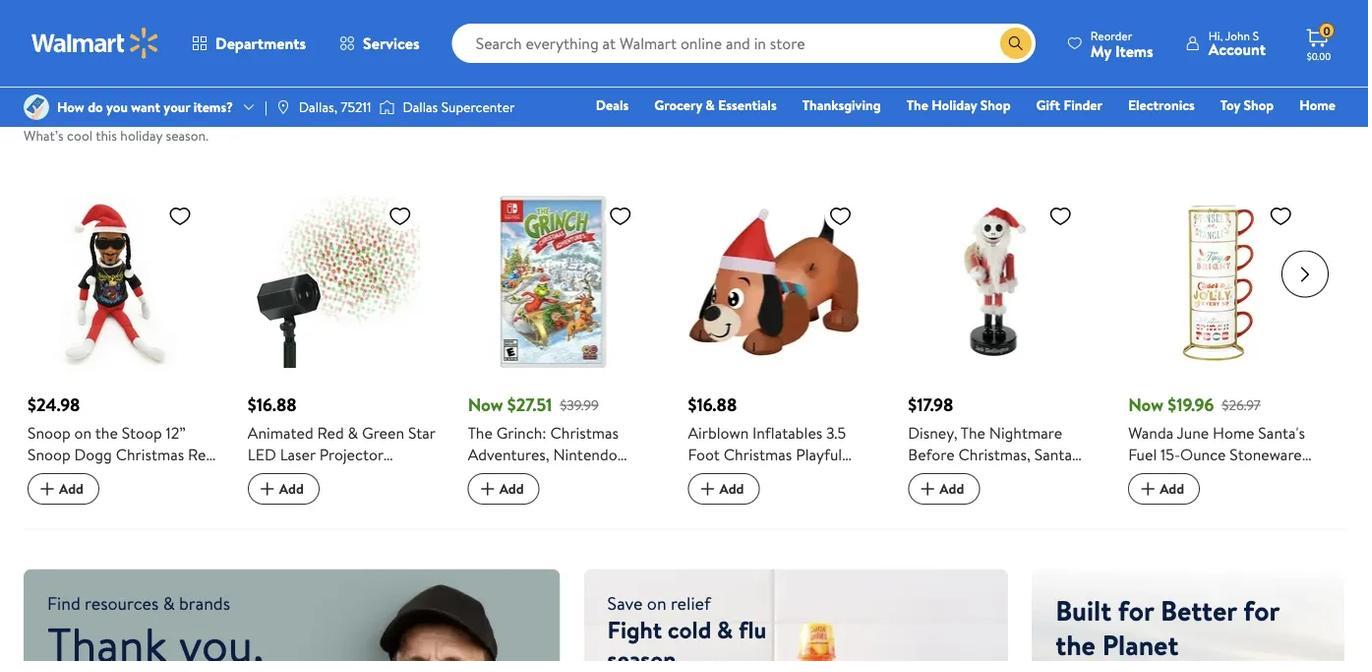 Task type: locate. For each thing, give the bounding box(es) containing it.
holiday left time
[[287, 487, 338, 508]]

red right laser
[[317, 422, 344, 443]]

the right disney,
[[961, 422, 986, 443]]

0 horizontal spatial now
[[468, 392, 503, 417]]

2 by from the left
[[1166, 487, 1181, 508]]

ft,
[[248, 487, 263, 508]]

wanda june home santa's fuel 15-ounce stoneware mug 5-piece set with metal rack by miranda lambert image
[[1129, 195, 1301, 368]]

dallas, 75211
[[299, 97, 371, 117]]

& inside fight cold & flu season
[[717, 613, 733, 646]]

registry link
[[1101, 122, 1169, 143]]

add to cart image for add button associated with snoop
[[35, 477, 59, 501]]

essentials
[[719, 95, 777, 115]]

 image for dallas, 75211
[[275, 99, 291, 115]]

add button down adventures,
[[468, 473, 540, 504]]

6 product group from the left
[[1129, 156, 1321, 508]]

2 horizontal spatial red
[[909, 508, 935, 530]]

1 product group from the left
[[28, 156, 220, 505]]

rack
[[1129, 487, 1162, 508]]

2 add from the left
[[279, 479, 304, 498]]

0 horizontal spatial for
[[1119, 591, 1154, 629]]

1 horizontal spatial by
[[1166, 487, 1181, 508]]

by right 'rack'
[[1166, 487, 1181, 508]]

now inside now $27.51 $39.99 the grinch: christmas adventures, nintendo switch
[[468, 392, 503, 417]]

home inside now $19.96 $26.97 wanda june home santa's fuel 15-ounce stoneware mug 5-piece set with metal rack by miranda lambert
[[1213, 422, 1255, 443]]

1 by from the left
[[267, 487, 283, 508]]

next slide for new & trending list image
[[1282, 251, 1329, 298]]

the grinch: christmas adventures, nintendo switch image
[[468, 195, 640, 368]]

snoop left the on
[[28, 443, 71, 465]]

3 product group from the left
[[468, 156, 661, 505]]

star
[[408, 422, 436, 443]]

$16.88 up the airblown
[[688, 392, 737, 417]]

add to favorites list, snoop on the stoop 12" snoop dogg christmas red plush figurine image
[[168, 203, 192, 228]]

2 add button from the left
[[248, 473, 320, 504]]

0 horizontal spatial shop
[[981, 95, 1011, 115]]

add button down laser
[[248, 473, 320, 504]]

skellington
[[942, 465, 1018, 487]]

1 add to cart image from the left
[[35, 477, 59, 501]]

product group
[[28, 156, 220, 505], [248, 156, 440, 508], [468, 156, 661, 505], [688, 156, 881, 505], [909, 156, 1101, 530], [1129, 156, 1321, 508]]

how
[[57, 97, 84, 117]]

june
[[1177, 422, 1210, 443]]

grocery & essentials link
[[646, 94, 786, 116]]

add to favorites list, wanda june home santa's fuel 15-ounce stoneware mug 5-piece set with metal rack by miranda lambert image
[[1269, 203, 1293, 228]]

1 vertical spatial home
[[1213, 422, 1255, 443]]

product group containing $17.98
[[909, 156, 1101, 530]]

flu
[[739, 613, 767, 646]]

add button down foot
[[688, 473, 760, 504]]

$26.97
[[1223, 395, 1261, 414]]

on
[[74, 422, 92, 443]]

this
[[96, 126, 117, 145]]

$16.88 up animated
[[248, 392, 297, 417]]

snoop on the stoop 12" snoop dogg christmas red plush figurine image
[[28, 195, 200, 368]]

add to cart image down before
[[916, 477, 940, 501]]

3 add from the left
[[500, 479, 524, 498]]

1 shop from the left
[[981, 95, 1011, 115]]

nutcracker,
[[909, 487, 988, 508]]

1 horizontal spatial red
[[317, 422, 344, 443]]

fashion
[[1038, 123, 1084, 142]]

$39.99
[[560, 395, 599, 414]]

4 product group from the left
[[688, 156, 881, 505]]

items?
[[194, 97, 233, 117]]

add button down 15-
[[1129, 473, 1201, 504]]

0 vertical spatial home
[[1300, 95, 1336, 115]]

services button
[[323, 20, 437, 67]]

the left grinch:
[[468, 422, 493, 443]]

2 add to cart image from the left
[[916, 477, 940, 501]]

reorder my items
[[1091, 27, 1154, 61]]

red down jack
[[909, 508, 935, 530]]

1 horizontal spatial $16.88
[[688, 392, 737, 417]]

add to favorites list, the grinch: christmas adventures, nintendo switch image
[[609, 203, 632, 228]]

1 now from the left
[[468, 392, 503, 417]]

& left green
[[348, 422, 358, 443]]

holiday inside "link"
[[932, 95, 978, 115]]

red right 12"
[[188, 443, 215, 465]]

$17.98 disney, the nightmare before christmas, santa jack skellington nutcracker,  11 inches tall, red
[[909, 392, 1079, 530]]

departments
[[215, 32, 306, 54]]

2 $16.88 from the left
[[688, 392, 737, 417]]

add to cart image down adventures,
[[476, 477, 500, 501]]

12"
[[166, 422, 186, 443]]

1 horizontal spatial the
[[907, 95, 929, 115]]

the
[[95, 422, 118, 443], [1056, 625, 1096, 661]]

0 horizontal spatial holiday
[[287, 487, 338, 508]]

 image
[[24, 94, 49, 120], [379, 97, 395, 117], [275, 99, 291, 115]]

hi,
[[1209, 27, 1223, 44]]

& left flu
[[717, 613, 733, 646]]

the inside $24.98 snoop on the stoop 12" snoop dogg christmas red plush figurine
[[95, 422, 118, 443]]

season
[[608, 643, 677, 661]]

add to cart image
[[256, 477, 279, 501], [476, 477, 500, 501], [696, 477, 720, 501], [1137, 477, 1160, 501]]

add down foot
[[720, 479, 744, 498]]

wanda
[[1129, 422, 1174, 443]]

1 vertical spatial the
[[1056, 625, 1096, 661]]

1 add from the left
[[59, 479, 84, 498]]

2 product group from the left
[[248, 156, 440, 508]]

4 add button from the left
[[688, 473, 760, 504]]

add button down before
[[909, 473, 980, 504]]

add to cart image left 5-
[[1137, 477, 1160, 501]]

3.5
[[827, 422, 847, 443]]

all
[[1332, 103, 1345, 123]]

add button down dogg
[[28, 473, 99, 504]]

2 horizontal spatial  image
[[379, 97, 395, 117]]

for right the built
[[1119, 591, 1154, 629]]

0 horizontal spatial the
[[95, 422, 118, 443]]

add to cart image for $19.96
[[1137, 477, 1160, 501]]

plush
[[28, 465, 64, 487]]

1 horizontal spatial for
[[1244, 591, 1280, 629]]

1 horizontal spatial home
[[1300, 95, 1336, 115]]

1 horizontal spatial add to cart image
[[916, 477, 940, 501]]

red inside "$16.88 animated red & green star led laser projector christmas lights, 3,200 sq ft, by holiday time"
[[317, 422, 344, 443]]

one debit
[[1185, 123, 1252, 142]]

season.
[[166, 126, 209, 145]]

toy
[[1221, 95, 1241, 115]]

shop inside toy shop link
[[1244, 95, 1275, 115]]

$16.88 for $16.88 animated red & green star led laser projector christmas lights, 3,200 sq ft, by holiday time
[[248, 392, 297, 417]]

add button for animated
[[248, 473, 320, 504]]

the holiday shop link
[[898, 94, 1020, 116]]

add to cart image left figurine
[[35, 477, 59, 501]]

lambert
[[1244, 487, 1301, 508]]

0 horizontal spatial add to cart image
[[35, 477, 59, 501]]

grocery & essentials
[[655, 95, 777, 115]]

4 add to cart image from the left
[[1137, 477, 1160, 501]]

deals link
[[587, 94, 638, 116]]

account
[[1209, 38, 1266, 60]]

items
[[1116, 40, 1154, 61]]

1 $16.88 from the left
[[248, 392, 297, 417]]

shop inside the holiday shop "link"
[[981, 95, 1011, 115]]

laser
[[280, 443, 316, 465]]

dogg
[[74, 443, 112, 465]]

the right the on
[[95, 422, 118, 443]]

add for $19.96
[[1160, 479, 1185, 498]]

 image up what's
[[24, 94, 49, 120]]

2 now from the left
[[1129, 392, 1164, 417]]

holiday left "gift" at top right
[[932, 95, 978, 115]]

& inside "$16.88 animated red & green star led laser projector christmas lights, 3,200 sq ft, by holiday time"
[[348, 422, 358, 443]]

2 horizontal spatial the
[[961, 422, 986, 443]]

5 add button from the left
[[909, 473, 980, 504]]

one debit link
[[1177, 122, 1261, 143]]

switch
[[468, 465, 513, 487]]

6 add button from the left
[[1129, 473, 1201, 504]]

add down adventures,
[[500, 479, 524, 498]]

 image right |
[[275, 99, 291, 115]]

 image right 75211
[[379, 97, 395, 117]]

my
[[1091, 40, 1112, 61]]

now for now $27.51
[[468, 392, 503, 417]]

built for better for the planet
[[1056, 591, 1280, 661]]

lights,
[[320, 465, 365, 487]]

0 horizontal spatial the
[[468, 422, 493, 443]]

add to cart image for animated
[[256, 477, 279, 501]]

the inside $17.98 disney, the nightmare before christmas, santa jack skellington nutcracker,  11 inches tall, red
[[961, 422, 986, 443]]

animated
[[248, 422, 314, 443]]

6 add from the left
[[1160, 479, 1185, 498]]

by right ft,
[[267, 487, 283, 508]]

0 horizontal spatial by
[[267, 487, 283, 508]]

miranda
[[1185, 487, 1240, 508]]

red inside $24.98 snoop on the stoop 12" snoop dogg christmas red plush figurine
[[188, 443, 215, 465]]

1 vertical spatial holiday
[[287, 487, 338, 508]]

add button for $27.51
[[468, 473, 540, 504]]

add to cart image down led
[[256, 477, 279, 501]]

1 add button from the left
[[28, 473, 99, 504]]

fashion link
[[1030, 122, 1093, 143]]

$19.96
[[1168, 392, 1215, 417]]

for right "better"
[[1244, 591, 1280, 629]]

the right the thanksgiving
[[907, 95, 929, 115]]

christmas
[[551, 422, 619, 443], [116, 443, 184, 465], [724, 443, 792, 465], [248, 465, 316, 487]]

add down laser
[[279, 479, 304, 498]]

time
[[341, 487, 374, 508]]

5 product group from the left
[[909, 156, 1101, 530]]

1 horizontal spatial holiday
[[932, 95, 978, 115]]

grinch:
[[497, 422, 547, 443]]

3 add button from the left
[[468, 473, 540, 504]]

$16.88 inside $16.88 airblown inflatables 3.5 foot christmas playful puppy
[[688, 392, 737, 417]]

0 vertical spatial holiday
[[932, 95, 978, 115]]

foot
[[688, 443, 720, 465]]

shop left "gift" at top right
[[981, 95, 1011, 115]]

christmas right foot
[[724, 443, 792, 465]]

0 horizontal spatial home
[[1213, 422, 1255, 443]]

add down dogg
[[59, 479, 84, 498]]

& left do
[[67, 97, 80, 125]]

1 horizontal spatial the
[[1056, 625, 1096, 661]]

adventures,
[[468, 443, 550, 465]]

add to cart image for $27.51
[[476, 477, 500, 501]]

now inside now $19.96 $26.97 wanda june home santa's fuel 15-ounce stoneware mug 5-piece set with metal rack by miranda lambert
[[1129, 392, 1164, 417]]

before
[[909, 443, 955, 465]]

walmart+ link
[[1269, 122, 1345, 143]]

the left planet
[[1056, 625, 1096, 661]]

led
[[248, 443, 276, 465]]

now up wanda
[[1129, 392, 1164, 417]]

now left $27.51
[[468, 392, 503, 417]]

snoop down $24.98
[[28, 422, 71, 443]]

2 shop from the left
[[1244, 95, 1275, 115]]

christmas inside $24.98 snoop on the stoop 12" snoop dogg christmas red plush figurine
[[116, 443, 184, 465]]

1 horizontal spatial shop
[[1244, 95, 1275, 115]]

thanksgiving
[[803, 95, 881, 115]]

0 horizontal spatial  image
[[24, 94, 49, 120]]

toy shop
[[1221, 95, 1275, 115]]

add to cart image
[[35, 477, 59, 501], [916, 477, 940, 501]]

$16.88 inside "$16.88 animated red & green star led laser projector christmas lights, 3,200 sq ft, by holiday time"
[[248, 392, 297, 417]]

built
[[1056, 591, 1112, 629]]

christmas right dogg
[[116, 443, 184, 465]]

1 horizontal spatial now
[[1129, 392, 1164, 417]]

add for animated
[[279, 479, 304, 498]]

1 add to cart image from the left
[[256, 477, 279, 501]]

$16.88 animated red & green star led laser projector christmas lights, 3,200 sq ft, by holiday time
[[248, 392, 436, 508]]

home
[[1300, 95, 1336, 115], [1213, 422, 1255, 443]]

puppy
[[688, 465, 731, 487]]

christmas down animated
[[248, 465, 316, 487]]

dallas,
[[299, 97, 338, 117]]

0 horizontal spatial $16.88
[[248, 392, 297, 417]]

2 add to cart image from the left
[[476, 477, 500, 501]]

add to cart image down foot
[[696, 477, 720, 501]]

view
[[1299, 103, 1329, 123]]

add right jack
[[940, 479, 965, 498]]

0 vertical spatial the
[[95, 422, 118, 443]]

5 add from the left
[[940, 479, 965, 498]]

add to cart image for 5th add button
[[916, 477, 940, 501]]

add button for $19.96
[[1129, 473, 1201, 504]]

animated red & green star led laser projector christmas lights, 3,200 sq ft, by holiday time image
[[248, 195, 420, 368]]

1 snoop from the top
[[28, 422, 71, 443]]

add right 'mug'
[[1160, 479, 1185, 498]]

0 horizontal spatial red
[[188, 443, 215, 465]]

airblown inflatables 3.5 foot christmas playful puppy image
[[688, 195, 860, 368]]

add button
[[28, 473, 99, 504], [248, 473, 320, 504], [468, 473, 540, 504], [688, 473, 760, 504], [909, 473, 980, 504], [1129, 473, 1201, 504]]

1 horizontal spatial  image
[[275, 99, 291, 115]]

holiday inside "$16.88 animated red & green star led laser projector christmas lights, 3,200 sq ft, by holiday time"
[[287, 487, 338, 508]]

christmas down $39.99
[[551, 422, 619, 443]]

shop right toy
[[1244, 95, 1275, 115]]



Task type: describe. For each thing, give the bounding box(es) containing it.
dallas supercenter
[[403, 97, 515, 117]]

nintendo
[[554, 443, 618, 465]]

add to favorites list, airblown inflatables 3.5 foot christmas playful puppy image
[[829, 203, 853, 228]]

airblown
[[688, 422, 749, 443]]

75211
[[341, 97, 371, 117]]

christmas,
[[959, 443, 1031, 465]]

mug
[[1129, 465, 1159, 487]]

how do you want your items?
[[57, 97, 233, 117]]

set
[[1218, 465, 1240, 487]]

planet
[[1103, 625, 1179, 661]]

now $27.51 $39.99 the grinch: christmas adventures, nintendo switch
[[468, 392, 619, 487]]

product group containing now $19.96
[[1129, 156, 1321, 508]]

stoneware
[[1230, 443, 1303, 465]]

add for $27.51
[[500, 479, 524, 498]]

walmart image
[[31, 28, 159, 59]]

hi, john s account
[[1209, 27, 1266, 60]]

the inside now $27.51 $39.99 the grinch: christmas adventures, nintendo switch
[[468, 422, 493, 443]]

your
[[164, 97, 190, 117]]

tall,
[[1053, 487, 1079, 508]]

registry
[[1110, 123, 1160, 142]]

$16.88 airblown inflatables 3.5 foot christmas playful puppy
[[688, 392, 847, 487]]

john
[[1226, 27, 1250, 44]]

departments button
[[175, 20, 323, 67]]

what's
[[24, 126, 64, 145]]

inflatables
[[753, 422, 823, 443]]

services
[[363, 32, 420, 54]]

$16.88 for $16.88 airblown inflatables 3.5 foot christmas playful puppy
[[688, 392, 737, 417]]

santa's
[[1259, 422, 1306, 443]]

supercenter
[[441, 97, 515, 117]]

christmas inside $16.88 airblown inflatables 3.5 foot christmas playful puppy
[[724, 443, 792, 465]]

s
[[1253, 27, 1260, 44]]

 image for how do you want your items?
[[24, 94, 49, 120]]

projector
[[319, 443, 384, 465]]

5-
[[1163, 465, 1178, 487]]

home link
[[1291, 94, 1345, 116]]

do
[[88, 97, 103, 117]]

add to favorites list, disney, the nightmare before christmas, santa jack skellington nutcracker,  11 inches tall, red image
[[1049, 203, 1073, 228]]

gift
[[1037, 95, 1061, 115]]

electronics link
[[1120, 94, 1204, 116]]

3,200
[[368, 465, 408, 487]]

home fashion
[[1038, 95, 1336, 142]]

 image for dallas supercenter
[[379, 97, 395, 117]]

add for snoop
[[59, 479, 84, 498]]

gift finder
[[1037, 95, 1103, 115]]

1 for from the left
[[1119, 591, 1154, 629]]

nightmare
[[990, 422, 1063, 443]]

red inside $17.98 disney, the nightmare before christmas, santa jack skellington nutcracker,  11 inches tall, red
[[909, 508, 935, 530]]

stoop
[[122, 422, 162, 443]]

thanksgiving link
[[794, 94, 890, 116]]

by inside "$16.88 animated red & green star led laser projector christmas lights, 3,200 sq ft, by holiday time"
[[267, 487, 283, 508]]

product group containing now $27.51
[[468, 156, 661, 505]]

figurine
[[68, 465, 123, 487]]

$24.98 snoop on the stoop 12" snoop dogg christmas red plush figurine
[[28, 392, 215, 487]]

now for now $19.96
[[1129, 392, 1164, 417]]

walmart+
[[1278, 123, 1336, 142]]

$24.98
[[28, 392, 80, 417]]

add to favorites list, animated red & green star led laser projector christmas lights, 3,200 sq ft, by holiday time image
[[389, 203, 412, 228]]

disney,
[[909, 422, 958, 443]]

& inside the new & trending what's cool this holiday season.
[[67, 97, 80, 125]]

green
[[362, 422, 404, 443]]

holiday
[[120, 126, 162, 145]]

fight cold & flu season
[[608, 613, 767, 661]]

the inside built for better for the planet
[[1056, 625, 1096, 661]]

|
[[265, 97, 267, 117]]

2 for from the left
[[1244, 591, 1280, 629]]

by inside now $19.96 $26.97 wanda june home santa's fuel 15-ounce stoneware mug 5-piece set with metal rack by miranda lambert
[[1166, 487, 1181, 508]]

$0.00
[[1307, 49, 1332, 62]]

home inside home fashion
[[1300, 95, 1336, 115]]

3 add to cart image from the left
[[696, 477, 720, 501]]

with
[[1244, 465, 1273, 487]]

cold
[[668, 613, 712, 646]]

reorder
[[1091, 27, 1133, 44]]

piece
[[1177, 465, 1214, 487]]

deals
[[596, 95, 629, 115]]

& right grocery
[[706, 95, 715, 115]]

finder
[[1064, 95, 1103, 115]]

santa
[[1035, 443, 1072, 465]]

15-
[[1161, 443, 1181, 465]]

fuel
[[1129, 443, 1157, 465]]

gift finder link
[[1028, 94, 1112, 116]]

christmas inside "$16.88 animated red & green star led laser projector christmas lights, 3,200 sq ft, by holiday time"
[[248, 465, 316, 487]]

one
[[1185, 123, 1215, 142]]

cool
[[67, 126, 93, 145]]

trending
[[85, 97, 159, 125]]

the inside "link"
[[907, 95, 929, 115]]

now $19.96 $26.97 wanda june home santa's fuel 15-ounce stoneware mug 5-piece set with metal rack by miranda lambert
[[1129, 392, 1316, 508]]

2 snoop from the top
[[28, 443, 71, 465]]

view all
[[1299, 103, 1345, 123]]

the holiday shop
[[907, 95, 1011, 115]]

search icon image
[[1008, 35, 1024, 51]]

sq
[[412, 465, 427, 487]]

0
[[1324, 22, 1331, 39]]

better
[[1161, 591, 1237, 629]]

add button for snoop
[[28, 473, 99, 504]]

product group containing $24.98
[[28, 156, 220, 505]]

fight
[[608, 613, 662, 646]]

4 add from the left
[[720, 479, 744, 498]]

toy shop link
[[1212, 94, 1283, 116]]

disney, the nightmare before christmas, santa jack skellington nutcracker,  11 inches tall, red image
[[909, 195, 1081, 368]]

Walmart Site-Wide search field
[[452, 24, 1036, 63]]

dallas
[[403, 97, 438, 117]]

christmas inside now $27.51 $39.99 the grinch: christmas adventures, nintendo switch
[[551, 422, 619, 443]]

Search search field
[[452, 24, 1036, 63]]



Task type: vqa. For each thing, say whether or not it's contained in the screenshot.
Home to the top
yes



